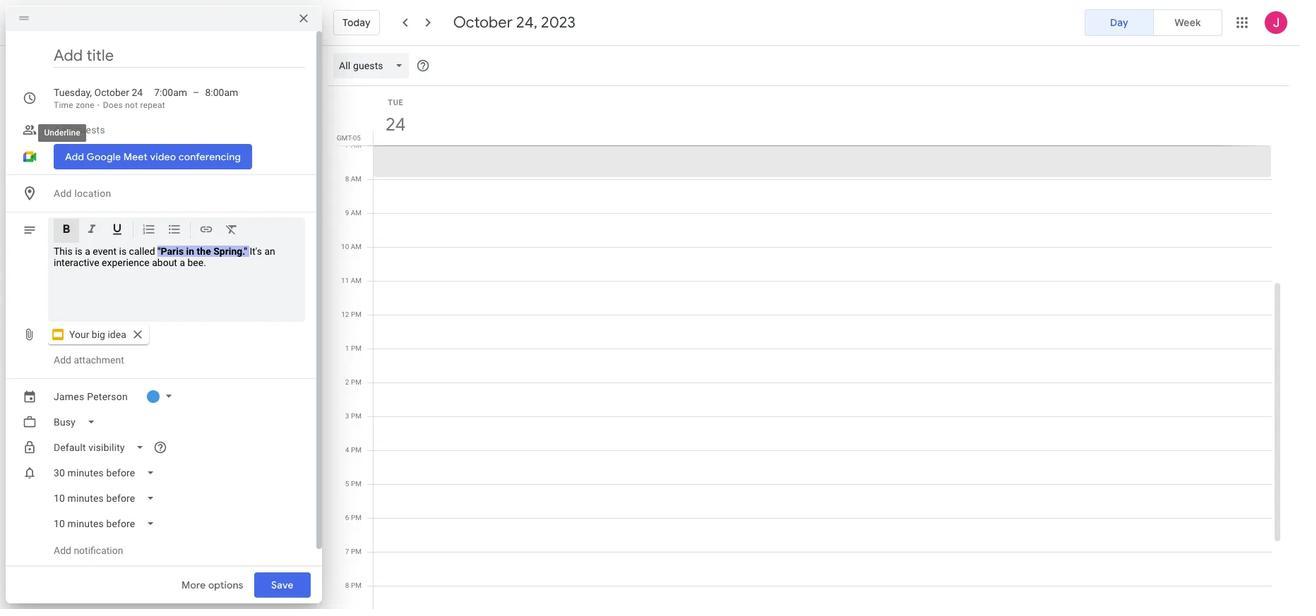 Task type: locate. For each thing, give the bounding box(es) containing it.
today button
[[333, 6, 380, 40]]

5
[[345, 480, 349, 488]]

6 pm from the top
[[351, 480, 362, 488]]

1 add from the top
[[54, 124, 72, 136]]

pm right "2"
[[351, 379, 362, 386]]

add attachment button
[[48, 348, 130, 373]]

7 left 05
[[345, 141, 349, 149]]

option group containing day
[[1085, 9, 1223, 36]]

october 24, 2023
[[453, 13, 576, 32]]

"paris
[[158, 246, 184, 257]]

7 pm
[[345, 548, 362, 556]]

pm
[[351, 311, 362, 319], [351, 345, 362, 353], [351, 379, 362, 386], [351, 413, 362, 420], [351, 447, 362, 454], [351, 480, 362, 488], [351, 514, 362, 522], [351, 548, 362, 556], [351, 582, 362, 590]]

pm for 8 pm
[[351, 582, 362, 590]]

add attachment
[[54, 355, 124, 366]]

8 pm from the top
[[351, 548, 362, 556]]

8 up 9 on the top of page
[[345, 175, 349, 183]]

4 am from the top
[[351, 243, 362, 251]]

pm for 12 pm
[[351, 311, 362, 319]]

add notification button
[[48, 534, 129, 568]]

add inside dropdown button
[[54, 124, 72, 136]]

2 pm
[[345, 379, 362, 386]]

7 for 7 am
[[345, 141, 349, 149]]

3 pm from the top
[[351, 379, 362, 386]]

today
[[343, 16, 371, 29]]

underline
[[44, 128, 80, 138]]

pm right the 5
[[351, 480, 362, 488]]

8 down 7 pm
[[345, 582, 349, 590]]

add down your
[[54, 355, 71, 366]]

1 vertical spatial 8
[[345, 582, 349, 590]]

4 add from the top
[[54, 545, 71, 557]]

add down 'time'
[[54, 124, 72, 136]]

0 vertical spatial october
[[453, 13, 513, 32]]

add notification
[[54, 545, 123, 557]]

am up 8 am
[[351, 141, 362, 149]]

tuesday, october 24 element
[[379, 109, 412, 141]]

pm right 4
[[351, 447, 362, 454]]

a left in
[[180, 257, 185, 268]]

3 am from the top
[[351, 209, 362, 217]]

1 horizontal spatial a
[[180, 257, 185, 268]]

tue 24
[[385, 98, 405, 136]]

7 down 6
[[345, 548, 349, 556]]

your big idea link
[[48, 325, 149, 345]]

am right 11
[[351, 277, 362, 285]]

repeat
[[140, 100, 165, 110]]

0 vertical spatial 7
[[345, 141, 349, 149]]

8 pm
[[345, 582, 362, 590]]

numbered list image
[[142, 223, 156, 239]]

24,
[[516, 13, 538, 32]]

bold image
[[59, 223, 73, 239]]

a left event
[[85, 246, 90, 257]]

add left notification
[[54, 545, 71, 557]]

your
[[69, 329, 89, 341]]

pm for 2 pm
[[351, 379, 362, 386]]

24 down tue
[[385, 113, 405, 136]]

pm down 7 pm
[[351, 582, 362, 590]]

am
[[351, 141, 362, 149], [351, 175, 362, 183], [351, 209, 362, 217], [351, 243, 362, 251], [351, 277, 362, 285]]

tuesday, october 24
[[54, 87, 143, 98]]

time
[[54, 100, 73, 110]]

0 horizontal spatial is
[[75, 246, 82, 257]]

1 vertical spatial 24
[[385, 113, 405, 136]]

pm for 4 pm
[[351, 447, 362, 454]]

does not repeat
[[103, 100, 165, 110]]

3
[[345, 413, 349, 420]]

add inside 'dropdown button'
[[54, 188, 72, 199]]

a
[[85, 246, 90, 257], [180, 257, 185, 268]]

am for 8 am
[[351, 175, 362, 183]]

option group
[[1085, 9, 1223, 36]]

insert link image
[[199, 223, 213, 239]]

4 pm from the top
[[351, 413, 362, 420]]

pm right 12
[[351, 311, 362, 319]]

Description text field
[[54, 246, 300, 317]]

7 for 7 pm
[[345, 548, 349, 556]]

2 8 from the top
[[345, 582, 349, 590]]

is right the this
[[75, 246, 82, 257]]

8 am
[[345, 175, 362, 183]]

9
[[345, 209, 349, 217]]

1 7 from the top
[[345, 141, 349, 149]]

2 add from the top
[[54, 188, 72, 199]]

12
[[341, 311, 349, 319]]

2 pm from the top
[[351, 345, 362, 353]]

24 up the does not repeat
[[132, 87, 143, 98]]

1 vertical spatial october
[[94, 87, 129, 98]]

0 horizontal spatial 24
[[132, 87, 143, 98]]

3 add from the top
[[54, 355, 71, 366]]

an
[[265, 246, 275, 257]]

bulleted list image
[[167, 223, 182, 239]]

italic image
[[85, 223, 99, 239]]

1 8 from the top
[[345, 175, 349, 183]]

not
[[125, 100, 138, 110]]

pm for 7 pm
[[351, 548, 362, 556]]

add inside button
[[54, 545, 71, 557]]

am for 9 am
[[351, 209, 362, 217]]

2 am from the top
[[351, 175, 362, 183]]

None field
[[333, 53, 415, 78], [48, 410, 107, 435], [48, 435, 156, 461], [48, 461, 166, 486], [48, 486, 166, 512], [48, 512, 166, 537], [333, 53, 415, 78], [48, 410, 107, 435], [48, 435, 156, 461], [48, 461, 166, 486], [48, 486, 166, 512], [48, 512, 166, 537]]

add
[[54, 124, 72, 136], [54, 188, 72, 199], [54, 355, 71, 366], [54, 545, 71, 557]]

1 horizontal spatial october
[[453, 13, 513, 32]]

am right 9 on the top of page
[[351, 209, 362, 217]]

2 7 from the top
[[345, 548, 349, 556]]

9 am
[[345, 209, 362, 217]]

5 am from the top
[[351, 277, 362, 285]]

24
[[132, 87, 143, 98], [385, 113, 405, 136]]

9 pm from the top
[[351, 582, 362, 590]]

7 am
[[345, 141, 362, 149]]

underline image
[[110, 223, 124, 239]]

1 vertical spatial 7
[[345, 548, 349, 556]]

pm right 3
[[351, 413, 362, 420]]

october
[[453, 13, 513, 32], [94, 87, 129, 98]]

idea
[[108, 329, 126, 341]]

pm right 6
[[351, 514, 362, 522]]

add for add location
[[54, 188, 72, 199]]

james
[[54, 391, 84, 403]]

7 pm from the top
[[351, 514, 362, 522]]

big
[[92, 329, 105, 341]]

add inside button
[[54, 355, 71, 366]]

10 am
[[341, 243, 362, 251]]

1 am from the top
[[351, 141, 362, 149]]

add location button
[[48, 181, 305, 206]]

attachment
[[74, 355, 124, 366]]

october left '24,'
[[453, 13, 513, 32]]

am right 10
[[351, 243, 362, 251]]

add left location
[[54, 188, 72, 199]]

4
[[345, 447, 349, 454]]

interactive
[[54, 257, 99, 268]]

time zone
[[54, 100, 95, 110]]

8
[[345, 175, 349, 183], [345, 582, 349, 590]]

–
[[193, 87, 200, 98]]

notification
[[74, 545, 123, 557]]

is right event
[[119, 246, 127, 257]]

am for 10 am
[[351, 243, 362, 251]]

notifications element
[[48, 461, 305, 537]]

october up does
[[94, 87, 129, 98]]

pm for 5 pm
[[351, 480, 362, 488]]

1
[[345, 345, 349, 353]]

12 pm
[[341, 311, 362, 319]]

am down 7 am
[[351, 175, 362, 183]]

this
[[54, 246, 73, 257]]

event
[[93, 246, 117, 257]]

1 pm from the top
[[351, 311, 362, 319]]

5 pm from the top
[[351, 447, 362, 454]]

pm right 1
[[351, 345, 362, 353]]

about
[[152, 257, 177, 268]]

7
[[345, 141, 349, 149], [345, 548, 349, 556]]

zone
[[76, 100, 95, 110]]

0 vertical spatial 8
[[345, 175, 349, 183]]

pm up 8 pm on the left of page
[[351, 548, 362, 556]]

called
[[129, 246, 155, 257]]

james peterson
[[54, 391, 128, 403]]

0 vertical spatial 24
[[132, 87, 143, 98]]

it's
[[250, 246, 262, 257]]

is
[[75, 246, 82, 257], [119, 246, 127, 257]]

tue
[[388, 98, 404, 107]]

1 horizontal spatial 24
[[385, 113, 405, 136]]

8 for 8 pm
[[345, 582, 349, 590]]

add guests button
[[48, 117, 305, 143]]

1 horizontal spatial is
[[119, 246, 127, 257]]



Task type: vqa. For each thing, say whether or not it's contained in the screenshot.
wed
no



Task type: describe. For each thing, give the bounding box(es) containing it.
pm for 3 pm
[[351, 413, 362, 420]]

a inside it's an interactive experience about a bee.
[[180, 257, 185, 268]]

11
[[341, 277, 349, 285]]

am for 7 am
[[351, 141, 362, 149]]

day
[[1111, 16, 1129, 29]]

gmt-
[[337, 134, 353, 142]]

24 column header
[[373, 86, 1272, 146]]

6
[[345, 514, 349, 522]]

does
[[103, 100, 123, 110]]

location
[[74, 188, 111, 199]]

Add title text field
[[54, 45, 305, 66]]

experience
[[102, 257, 150, 268]]

2
[[345, 379, 349, 386]]

am for 11 am
[[351, 277, 362, 285]]

10
[[341, 243, 349, 251]]

11 am
[[341, 277, 362, 285]]

add for add attachment
[[54, 355, 71, 366]]

05
[[353, 134, 361, 142]]

add for add guests
[[54, 124, 72, 136]]

spring."
[[214, 246, 247, 257]]

formatting options toolbar
[[48, 218, 305, 247]]

peterson
[[87, 391, 128, 403]]

2023
[[541, 13, 576, 32]]

4 pm
[[345, 447, 362, 454]]

add guests
[[54, 124, 105, 136]]

it's an interactive experience about a bee.
[[54, 246, 275, 268]]

this is a event is called "paris in the spring."
[[54, 246, 250, 257]]

pm for 1 pm
[[351, 345, 362, 353]]

7:00am – 8:00am
[[154, 87, 238, 98]]

Day radio
[[1085, 9, 1154, 36]]

your big idea
[[69, 329, 126, 341]]

pm for 6 pm
[[351, 514, 362, 522]]

bee.
[[188, 257, 206, 268]]

guests
[[74, 124, 105, 136]]

1 is from the left
[[75, 246, 82, 257]]

in
[[186, 246, 194, 257]]

to element
[[193, 85, 200, 100]]

Week radio
[[1154, 9, 1223, 36]]

week
[[1175, 16, 1202, 29]]

0 horizontal spatial a
[[85, 246, 90, 257]]

7:00am
[[154, 87, 187, 98]]

3 pm
[[345, 413, 362, 420]]

1 pm
[[345, 345, 362, 353]]

the
[[197, 246, 211, 257]]

6 pm
[[345, 514, 362, 522]]

8:00am
[[205, 87, 238, 98]]

24 grid
[[328, 86, 1284, 610]]

add for add notification
[[54, 545, 71, 557]]

0 horizontal spatial october
[[94, 87, 129, 98]]

add location
[[54, 188, 111, 199]]

gmt-05
[[337, 134, 361, 142]]

8 for 8 am
[[345, 175, 349, 183]]

5 pm
[[345, 480, 362, 488]]

remove formatting image
[[225, 223, 239, 239]]

2 is from the left
[[119, 246, 127, 257]]

tuesday,
[[54, 87, 92, 98]]

24 inside column header
[[385, 113, 405, 136]]



